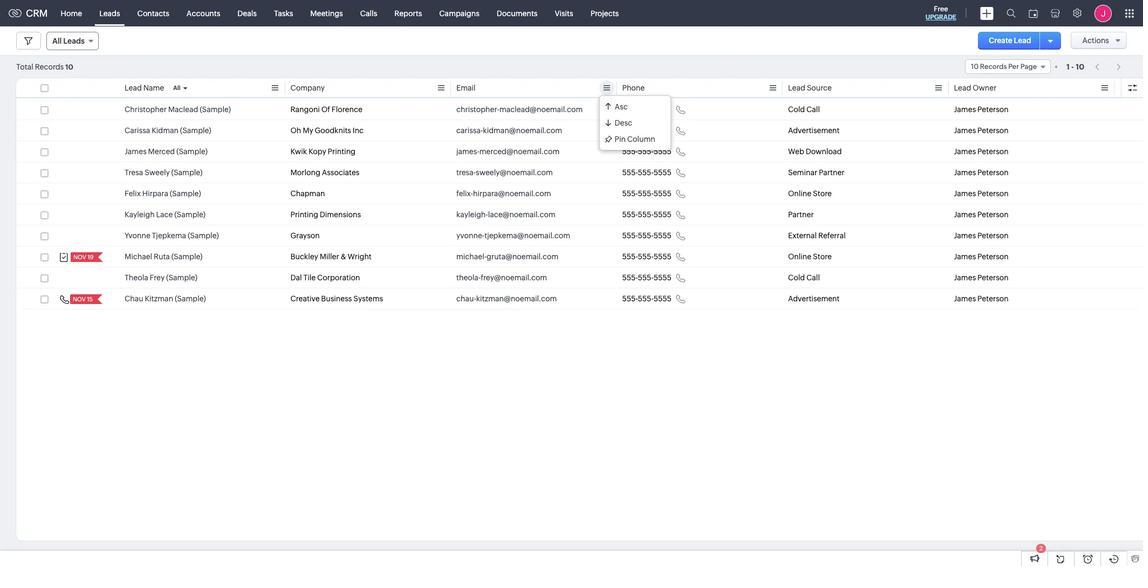 Task type: describe. For each thing, give the bounding box(es) containing it.
calls
[[360, 9, 377, 18]]

tjepkema@noemail.com
[[485, 231, 570, 240]]

christopher
[[125, 105, 167, 114]]

pin
[[615, 135, 626, 144]]

cold call for theola-frey@noemail.com
[[788, 274, 820, 282]]

source
[[807, 84, 832, 92]]

All Leads field
[[46, 32, 99, 50]]

home link
[[52, 0, 91, 26]]

5555 for theola-frey@noemail.com
[[654, 274, 672, 282]]

nov 19
[[73, 254, 94, 261]]

1 vertical spatial printing
[[291, 210, 318, 219]]

peterson for tjepkema@noemail.com
[[978, 231, 1009, 240]]

james for kayleigh-lace@noemail.com
[[954, 210, 976, 219]]

james for theola-frey@noemail.com
[[954, 274, 976, 282]]

web
[[788, 147, 804, 156]]

business
[[321, 295, 352, 303]]

create menu image
[[980, 7, 994, 20]]

of
[[321, 105, 330, 114]]

christopher-
[[456, 105, 500, 114]]

peterson for kitzman@noemail.com
[[978, 295, 1009, 303]]

kayleigh-
[[456, 210, 488, 219]]

online store for gruta@noemail.com
[[788, 252, 832, 261]]

kayleigh lace (sample) link
[[125, 209, 206, 220]]

(sample) for kayleigh lace (sample)
[[174, 210, 206, 219]]

merced
[[148, 147, 175, 156]]

tresa-sweely@noemail.com link
[[456, 167, 553, 178]]

james for felix-hirpara@noemail.com
[[954, 189, 976, 198]]

home
[[61, 9, 82, 18]]

(sample) for james merced (sample)
[[176, 147, 208, 156]]

profile element
[[1088, 0, 1118, 26]]

peterson for maclead@noemail.com
[[978, 105, 1009, 114]]

lead source
[[788, 84, 832, 92]]

buckley miller & wright
[[291, 252, 372, 261]]

james peterson for carissa-kidman@noemail.com
[[954, 126, 1009, 135]]

chau-
[[456, 295, 476, 303]]

555-555-5555 for tresa-sweely@noemail.com
[[622, 168, 672, 177]]

5555 for kayleigh-lace@noemail.com
[[654, 210, 672, 219]]

kwik
[[291, 147, 307, 156]]

seminar partner
[[788, 168, 845, 177]]

visits
[[555, 9, 573, 18]]

christopher-maclead@noemail.com
[[456, 105, 583, 114]]

james for christopher-maclead@noemail.com
[[954, 105, 976, 114]]

printing dimensions
[[291, 210, 361, 219]]

online for felix-hirpara@noemail.com
[[788, 189, 812, 198]]

tresa
[[125, 168, 143, 177]]

yvonne tjepkema (sample) link
[[125, 230, 219, 241]]

online for michael-gruta@noemail.com
[[788, 252, 812, 261]]

james peterson for christopher-maclead@noemail.com
[[954, 105, 1009, 114]]

555-555-5555 for yvonne-tjepkema@noemail.com
[[622, 231, 672, 240]]

documents
[[497, 9, 538, 18]]

deals link
[[229, 0, 265, 26]]

store for felix-hirpara@noemail.com
[[813, 189, 832, 198]]

kitzman@noemail.com
[[476, 295, 557, 303]]

tresa-sweely@noemail.com
[[456, 168, 553, 177]]

tresa sweely (sample) link
[[125, 167, 202, 178]]

peterson for kidman@noemail.com
[[978, 126, 1009, 135]]

5555 for michael-gruta@noemail.com
[[654, 252, 672, 261]]

web download
[[788, 147, 842, 156]]

555-555-5555 for kayleigh-lace@noemail.com
[[622, 210, 672, 219]]

james for james-merced@noemail.com
[[954, 147, 976, 156]]

search image
[[1007, 9, 1016, 18]]

cold for theola-frey@noemail.com
[[788, 274, 805, 282]]

(sample) for felix hirpara (sample)
[[170, 189, 201, 198]]

christopher maclead (sample)
[[125, 105, 231, 114]]

call for christopher-maclead@noemail.com
[[807, 105, 820, 114]]

grayson
[[291, 231, 320, 240]]

theola frey (sample) link
[[125, 272, 197, 283]]

peterson for merced@noemail.com
[[978, 147, 1009, 156]]

peterson for frey@noemail.com
[[978, 274, 1009, 282]]

lace
[[156, 210, 173, 219]]

kwik kopy printing
[[291, 147, 356, 156]]

(sample) for chau kitzman (sample)
[[175, 295, 206, 303]]

5555 for yvonne-tjepkema@noemail.com
[[654, 231, 672, 240]]

page
[[1021, 63, 1037, 71]]

merced@noemail.com
[[479, 147, 560, 156]]

dimensions
[[320, 210, 361, 219]]

james peterson for kayleigh-lace@noemail.com
[[954, 210, 1009, 219]]

yvonne-
[[456, 231, 485, 240]]

1 horizontal spatial leads
[[99, 9, 120, 18]]

nov 15
[[73, 296, 93, 303]]

james peterson for tresa-sweely@noemail.com
[[954, 168, 1009, 177]]

store for michael-gruta@noemail.com
[[813, 252, 832, 261]]

james peterson for james-merced@noemail.com
[[954, 147, 1009, 156]]

systems
[[354, 295, 383, 303]]

(sample) for carissa kidman (sample)
[[180, 126, 211, 135]]

all for all leads
[[52, 37, 62, 45]]

referral
[[818, 231, 846, 240]]

lead for lead name
[[125, 84, 142, 92]]

deals
[[238, 9, 257, 18]]

morlong
[[291, 168, 320, 177]]

accounts
[[187, 9, 220, 18]]

dal
[[291, 274, 302, 282]]

per
[[1008, 63, 1019, 71]]

carissa-kidman@noemail.com
[[456, 126, 562, 135]]

james peterson for felix-hirpara@noemail.com
[[954, 189, 1009, 198]]

maclead
[[168, 105, 198, 114]]

lead for lead owner
[[954, 84, 971, 92]]

chau kitzman (sample)
[[125, 295, 206, 303]]

0 vertical spatial printing
[[328, 147, 356, 156]]

online store for hirpara@noemail.com
[[788, 189, 832, 198]]

tjepkema
[[152, 231, 186, 240]]

cold call for christopher-maclead@noemail.com
[[788, 105, 820, 114]]

james for chau-kitzman@noemail.com
[[954, 295, 976, 303]]

frey
[[150, 274, 165, 282]]

michael-gruta@noemail.com
[[456, 252, 559, 261]]

10 records per page
[[971, 63, 1037, 71]]

name
[[143, 84, 164, 92]]

5555 for christopher-maclead@noemail.com
[[654, 105, 672, 114]]

felix hirpara (sample)
[[125, 189, 201, 198]]

my
[[303, 126, 313, 135]]

create menu element
[[974, 0, 1000, 26]]

morlong associates
[[291, 168, 360, 177]]

rangoni
[[291, 105, 320, 114]]

5555 for chau-kitzman@noemail.com
[[654, 295, 672, 303]]

lead inside create lead button
[[1014, 36, 1031, 45]]

felix
[[125, 189, 141, 198]]

yvonne-tjepkema@noemail.com
[[456, 231, 570, 240]]

documents link
[[488, 0, 546, 26]]

5555 for felix-hirpara@noemail.com
[[654, 189, 672, 198]]

&
[[341, 252, 346, 261]]

james peterson for chau-kitzman@noemail.com
[[954, 295, 1009, 303]]

kopy
[[309, 147, 326, 156]]

hirpara@noemail.com
[[473, 189, 551, 198]]

555-555-5555 for carissa-kidman@noemail.com
[[622, 126, 672, 135]]

yvonne
[[125, 231, 150, 240]]

records for total
[[35, 62, 64, 71]]

james for yvonne-tjepkema@noemail.com
[[954, 231, 976, 240]]

felix-hirpara@noemail.com link
[[456, 188, 551, 199]]

cold for christopher-maclead@noemail.com
[[788, 105, 805, 114]]

tresa sweely (sample)
[[125, 168, 202, 177]]

0 horizontal spatial partner
[[788, 210, 814, 219]]

phone
[[622, 84, 645, 92]]

reports link
[[386, 0, 431, 26]]

company
[[291, 84, 325, 92]]

carissa
[[125, 126, 150, 135]]

crm link
[[9, 8, 48, 19]]

yvonne-tjepkema@noemail.com link
[[456, 230, 570, 241]]

wright
[[348, 252, 372, 261]]

10 inside field
[[971, 63, 979, 71]]



Task type: locate. For each thing, give the bounding box(es) containing it.
1 vertical spatial cold call
[[788, 274, 820, 282]]

5555 for james-merced@noemail.com
[[654, 147, 672, 156]]

(sample) for michael ruta (sample)
[[171, 252, 203, 261]]

advertisement for carissa-kidman@noemail.com
[[788, 126, 840, 135]]

19
[[87, 254, 94, 261]]

corporation
[[317, 274, 360, 282]]

1 horizontal spatial all
[[173, 85, 181, 91]]

10 peterson from the top
[[978, 295, 1009, 303]]

5 5555 from the top
[[654, 189, 672, 198]]

online store down external referral on the top
[[788, 252, 832, 261]]

(sample) right maclead
[[200, 105, 231, 114]]

0 horizontal spatial all
[[52, 37, 62, 45]]

2 cold call from the top
[[788, 274, 820, 282]]

james peterson for michael-gruta@noemail.com
[[954, 252, 1009, 261]]

online down external
[[788, 252, 812, 261]]

0 vertical spatial call
[[807, 105, 820, 114]]

leads inside field
[[63, 37, 85, 45]]

nov for michael
[[73, 254, 86, 261]]

0 vertical spatial all
[[52, 37, 62, 45]]

2 555-555-5555 from the top
[[622, 126, 672, 135]]

2 online from the top
[[788, 252, 812, 261]]

2 peterson from the top
[[978, 126, 1009, 135]]

(sample) right lace
[[174, 210, 206, 219]]

1 555-555-5555 from the top
[[622, 105, 672, 114]]

felix hirpara (sample) link
[[125, 188, 201, 199]]

miller
[[320, 252, 339, 261]]

lead for lead source
[[788, 84, 805, 92]]

(sample) for christopher maclead (sample)
[[200, 105, 231, 114]]

nov for chau
[[73, 296, 86, 303]]

column
[[627, 135, 655, 144]]

james peterson for yvonne-tjepkema@noemail.com
[[954, 231, 1009, 240]]

1 call from the top
[[807, 105, 820, 114]]

1 5555 from the top
[[654, 105, 672, 114]]

leads right home
[[99, 9, 120, 18]]

all for all
[[173, 85, 181, 91]]

(sample) for tresa sweely (sample)
[[171, 168, 202, 177]]

1 horizontal spatial printing
[[328, 147, 356, 156]]

records left per
[[980, 63, 1007, 71]]

2 5555 from the top
[[654, 126, 672, 135]]

michael-gruta@noemail.com link
[[456, 251, 559, 262]]

0 vertical spatial advertisement
[[788, 126, 840, 135]]

crm
[[26, 8, 48, 19]]

online store down "seminar partner"
[[788, 189, 832, 198]]

555-555-5555 for chau-kitzman@noemail.com
[[622, 295, 672, 303]]

all inside field
[[52, 37, 62, 45]]

printing
[[328, 147, 356, 156], [291, 210, 318, 219]]

6 555-555-5555 from the top
[[622, 210, 672, 219]]

james-merced@noemail.com link
[[456, 146, 560, 157]]

michael ruta (sample) link
[[125, 251, 203, 262]]

2 cold from the top
[[788, 274, 805, 282]]

2 call from the top
[[807, 274, 820, 282]]

maclead@noemail.com
[[500, 105, 583, 114]]

0 vertical spatial nov
[[73, 254, 86, 261]]

call for theola-frey@noemail.com
[[807, 274, 820, 282]]

6 james peterson from the top
[[954, 210, 1009, 219]]

tresa-
[[456, 168, 476, 177]]

6 peterson from the top
[[978, 210, 1009, 219]]

actions
[[1082, 36, 1109, 45]]

15
[[87, 296, 93, 303]]

carissa kidman (sample) link
[[125, 125, 211, 136]]

cold call down lead source
[[788, 105, 820, 114]]

chau-kitzman@noemail.com link
[[456, 293, 557, 304]]

2 advertisement from the top
[[788, 295, 840, 303]]

lead left 'source'
[[788, 84, 805, 92]]

1 horizontal spatial 10
[[971, 63, 979, 71]]

navigation
[[1090, 59, 1127, 74]]

james for michael-gruta@noemail.com
[[954, 252, 976, 261]]

(sample) for yvonne tjepkema (sample)
[[188, 231, 219, 240]]

(sample) inside 'link'
[[170, 189, 201, 198]]

all
[[52, 37, 62, 45], [173, 85, 181, 91]]

(sample) right kitzman
[[175, 295, 206, 303]]

peterson for sweely@noemail.com
[[978, 168, 1009, 177]]

7 555-555-5555 from the top
[[622, 231, 672, 240]]

1 online from the top
[[788, 189, 812, 198]]

carissa kidman (sample)
[[125, 126, 211, 135]]

nov left 15
[[73, 296, 86, 303]]

lead left owner
[[954, 84, 971, 92]]

desc
[[615, 119, 632, 127]]

1 vertical spatial online
[[788, 252, 812, 261]]

theola-
[[456, 274, 481, 282]]

peterson for hirpara@noemail.com
[[978, 189, 1009, 198]]

profile image
[[1095, 5, 1112, 22]]

2
[[1040, 545, 1043, 552]]

peterson
[[978, 105, 1009, 114], [978, 126, 1009, 135], [978, 147, 1009, 156], [978, 168, 1009, 177], [978, 189, 1009, 198], [978, 210, 1009, 219], [978, 231, 1009, 240], [978, 252, 1009, 261], [978, 274, 1009, 282], [978, 295, 1009, 303]]

free
[[934, 5, 948, 13]]

store down "seminar partner"
[[813, 189, 832, 198]]

oh
[[291, 126, 301, 135]]

store down external referral on the top
[[813, 252, 832, 261]]

2 store from the top
[[813, 252, 832, 261]]

(sample)
[[200, 105, 231, 114], [180, 126, 211, 135], [176, 147, 208, 156], [171, 168, 202, 177], [170, 189, 201, 198], [174, 210, 206, 219], [188, 231, 219, 240], [171, 252, 203, 261], [166, 274, 197, 282], [175, 295, 206, 303]]

8 555-555-5555 from the top
[[622, 252, 672, 261]]

theola frey (sample)
[[125, 274, 197, 282]]

0 horizontal spatial 10
[[65, 63, 73, 71]]

asc
[[615, 103, 628, 111]]

10 up lead owner
[[971, 63, 979, 71]]

0 vertical spatial cold
[[788, 105, 805, 114]]

records for 10
[[980, 63, 1007, 71]]

partner up external
[[788, 210, 814, 219]]

projects link
[[582, 0, 628, 26]]

9 555-555-5555 from the top
[[622, 274, 672, 282]]

all up total records 10
[[52, 37, 62, 45]]

1 horizontal spatial partner
[[819, 168, 845, 177]]

projects
[[591, 9, 619, 18]]

10 Records Per Page field
[[965, 59, 1051, 74]]

chapman
[[291, 189, 325, 198]]

0 vertical spatial online store
[[788, 189, 832, 198]]

4 555-555-5555 from the top
[[622, 168, 672, 177]]

download
[[806, 147, 842, 156]]

10 5555 from the top
[[654, 295, 672, 303]]

creative business systems
[[291, 295, 383, 303]]

pin column
[[615, 135, 655, 144]]

search element
[[1000, 0, 1022, 26]]

555-555-5555 for felix-hirpara@noemail.com
[[622, 189, 672, 198]]

10 for total records 10
[[65, 63, 73, 71]]

james merced (sample) link
[[125, 146, 208, 157]]

9 james peterson from the top
[[954, 274, 1009, 282]]

1 vertical spatial store
[[813, 252, 832, 261]]

online down seminar
[[788, 189, 812, 198]]

10 right -
[[1076, 62, 1084, 71]]

2 horizontal spatial 10
[[1076, 62, 1084, 71]]

10 for 1 - 10
[[1076, 62, 1084, 71]]

1 vertical spatial cold
[[788, 274, 805, 282]]

create lead button
[[978, 32, 1042, 50]]

owner
[[973, 84, 997, 92]]

1 advertisement from the top
[[788, 126, 840, 135]]

1 horizontal spatial records
[[980, 63, 1007, 71]]

1 peterson from the top
[[978, 105, 1009, 114]]

(sample) right frey
[[166, 274, 197, 282]]

555-555-5555
[[622, 105, 672, 114], [622, 126, 672, 135], [622, 147, 672, 156], [622, 168, 672, 177], [622, 189, 672, 198], [622, 210, 672, 219], [622, 231, 672, 240], [622, 252, 672, 261], [622, 274, 672, 282], [622, 295, 672, 303]]

total
[[16, 62, 33, 71]]

555-555-5555 for christopher-maclead@noemail.com
[[622, 105, 672, 114]]

total records 10
[[16, 62, 73, 71]]

555-
[[622, 105, 638, 114], [638, 105, 654, 114], [622, 126, 638, 135], [638, 126, 654, 135], [622, 147, 638, 156], [638, 147, 654, 156], [622, 168, 638, 177], [638, 168, 654, 177], [622, 189, 638, 198], [638, 189, 654, 198], [622, 210, 638, 219], [638, 210, 654, 219], [622, 231, 638, 240], [638, 231, 654, 240], [622, 252, 638, 261], [638, 252, 654, 261], [622, 274, 638, 282], [638, 274, 654, 282], [622, 295, 638, 303], [638, 295, 654, 303]]

call down external referral on the top
[[807, 274, 820, 282]]

leads link
[[91, 0, 129, 26]]

christopher maclead (sample) link
[[125, 104, 231, 115]]

oh my goodknits inc
[[291, 126, 364, 135]]

1 vertical spatial call
[[807, 274, 820, 282]]

lead owner
[[954, 84, 997, 92]]

rangoni of florence
[[291, 105, 362, 114]]

7 5555 from the top
[[654, 231, 672, 240]]

1 cold from the top
[[788, 105, 805, 114]]

5555 for carissa-kidman@noemail.com
[[654, 126, 672, 135]]

5 555-555-5555 from the top
[[622, 189, 672, 198]]

(sample) right ruta on the left top
[[171, 252, 203, 261]]

8 james peterson from the top
[[954, 252, 1009, 261]]

9 5555 from the top
[[654, 274, 672, 282]]

4 peterson from the top
[[978, 168, 1009, 177]]

1 online store from the top
[[788, 189, 832, 198]]

1 vertical spatial online store
[[788, 252, 832, 261]]

partner down download
[[819, 168, 845, 177]]

kayleigh-lace@noemail.com link
[[456, 209, 556, 220]]

2 james peterson from the top
[[954, 126, 1009, 135]]

printing up associates
[[328, 147, 356, 156]]

james peterson for theola-frey@noemail.com
[[954, 274, 1009, 282]]

0 vertical spatial partner
[[819, 168, 845, 177]]

calls link
[[352, 0, 386, 26]]

christopher-maclead@noemail.com link
[[456, 104, 583, 115]]

7 peterson from the top
[[978, 231, 1009, 240]]

michael
[[125, 252, 152, 261]]

chau kitzman (sample) link
[[125, 293, 206, 304]]

10 down all leads
[[65, 63, 73, 71]]

james for tresa-sweely@noemail.com
[[954, 168, 976, 177]]

leads down 'home' link
[[63, 37, 85, 45]]

peterson for gruta@noemail.com
[[978, 252, 1009, 261]]

10 555-555-5555 from the top
[[622, 295, 672, 303]]

cold call down external
[[788, 274, 820, 282]]

1 vertical spatial nov
[[73, 296, 86, 303]]

calendar image
[[1029, 9, 1038, 18]]

records inside 10 records per page field
[[980, 63, 1007, 71]]

james-
[[456, 147, 479, 156]]

cold down external
[[788, 274, 805, 282]]

nov left 19
[[73, 254, 86, 261]]

dal tile corporation
[[291, 274, 360, 282]]

james-merced@noemail.com
[[456, 147, 560, 156]]

6 5555 from the top
[[654, 210, 672, 219]]

contacts link
[[129, 0, 178, 26]]

tasks
[[274, 9, 293, 18]]

3 555-555-5555 from the top
[[622, 147, 672, 156]]

1 cold call from the top
[[788, 105, 820, 114]]

4 5555 from the top
[[654, 168, 672, 177]]

felix-hirpara@noemail.com
[[456, 189, 551, 198]]

chau-kitzman@noemail.com
[[456, 295, 557, 303]]

0 horizontal spatial records
[[35, 62, 64, 71]]

10 james peterson from the top
[[954, 295, 1009, 303]]

8 5555 from the top
[[654, 252, 672, 261]]

5 james peterson from the top
[[954, 189, 1009, 198]]

call down lead source
[[807, 105, 820, 114]]

1 store from the top
[[813, 189, 832, 198]]

row group
[[16, 99, 1143, 310]]

0 horizontal spatial printing
[[291, 210, 318, 219]]

(sample) up kayleigh lace (sample) link
[[170, 189, 201, 198]]

(sample) right merced
[[176, 147, 208, 156]]

0 vertical spatial store
[[813, 189, 832, 198]]

0 horizontal spatial leads
[[63, 37, 85, 45]]

0 vertical spatial cold call
[[788, 105, 820, 114]]

555-555-5555 for james-merced@noemail.com
[[622, 147, 672, 156]]

(sample) right 'tjepkema'
[[188, 231, 219, 240]]

james merced (sample)
[[125, 147, 208, 156]]

advertisement for chau-kitzman@noemail.com
[[788, 295, 840, 303]]

carissa-kidman@noemail.com link
[[456, 125, 562, 136]]

1 vertical spatial all
[[173, 85, 181, 91]]

sweely
[[145, 168, 170, 177]]

free upgrade
[[926, 5, 957, 21]]

records right total
[[35, 62, 64, 71]]

1 james peterson from the top
[[954, 105, 1009, 114]]

1 vertical spatial advertisement
[[788, 295, 840, 303]]

7 james peterson from the top
[[954, 231, 1009, 240]]

9 peterson from the top
[[978, 274, 1009, 282]]

(sample) down james merced (sample) link
[[171, 168, 202, 177]]

555-555-5555 for michael-gruta@noemail.com
[[622, 252, 672, 261]]

cold down lead source
[[788, 105, 805, 114]]

3 peterson from the top
[[978, 147, 1009, 156]]

0 vertical spatial online
[[788, 189, 812, 198]]

create lead
[[989, 36, 1031, 45]]

0 vertical spatial leads
[[99, 9, 120, 18]]

1 vertical spatial leads
[[63, 37, 85, 45]]

gruta@noemail.com
[[487, 252, 559, 261]]

10 inside total records 10
[[65, 63, 73, 71]]

5555
[[654, 105, 672, 114], [654, 126, 672, 135], [654, 147, 672, 156], [654, 168, 672, 177], [654, 189, 672, 198], [654, 210, 672, 219], [654, 231, 672, 240], [654, 252, 672, 261], [654, 274, 672, 282], [654, 295, 672, 303]]

5555 for tresa-sweely@noemail.com
[[654, 168, 672, 177]]

lead right create
[[1014, 36, 1031, 45]]

8 peterson from the top
[[978, 252, 1009, 261]]

cold
[[788, 105, 805, 114], [788, 274, 805, 282]]

frey@noemail.com
[[481, 274, 547, 282]]

carissa-
[[456, 126, 483, 135]]

peterson for lace@noemail.com
[[978, 210, 1009, 219]]

reports
[[395, 9, 422, 18]]

row group containing christopher maclead (sample)
[[16, 99, 1143, 310]]

meetings
[[310, 9, 343, 18]]

4 james peterson from the top
[[954, 168, 1009, 177]]

1 vertical spatial partner
[[788, 210, 814, 219]]

lead left name
[[125, 84, 142, 92]]

all up christopher maclead (sample)
[[173, 85, 181, 91]]

printing up grayson
[[291, 210, 318, 219]]

1 - 10
[[1067, 62, 1084, 71]]

florence
[[332, 105, 362, 114]]

(sample) for theola frey (sample)
[[166, 274, 197, 282]]

3 5555 from the top
[[654, 147, 672, 156]]

create
[[989, 36, 1013, 45]]

3 james peterson from the top
[[954, 147, 1009, 156]]

555-555-5555 for theola-frey@noemail.com
[[622, 274, 672, 282]]

2 online store from the top
[[788, 252, 832, 261]]

(sample) down maclead
[[180, 126, 211, 135]]

kidman
[[152, 126, 179, 135]]

james for carissa-kidman@noemail.com
[[954, 126, 976, 135]]

5 peterson from the top
[[978, 189, 1009, 198]]



Task type: vqa. For each thing, say whether or not it's contained in the screenshot.


